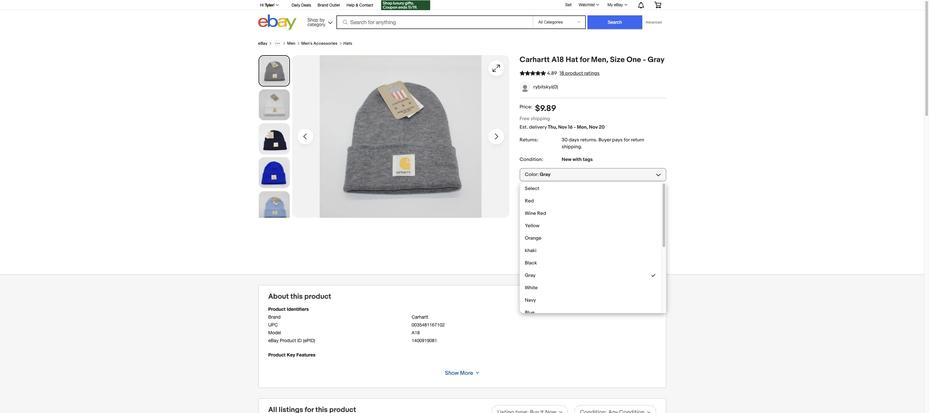 Task type: vqa. For each thing, say whether or not it's contained in the screenshot.


Task type: locate. For each thing, give the bounding box(es) containing it.
product key features
[[268, 352, 315, 358]]

0 horizontal spatial shipping
[[531, 116, 550, 122]]

knit.
[[641, 196, 651, 203]]

0 horizontal spatial -
[[574, 124, 576, 130]]

free
[[520, 116, 530, 122]]

model
[[268, 330, 281, 336]]

khaki
[[525, 248, 537, 254]]

product inside "$9.89" main content
[[565, 70, 583, 77]]

head
[[566, 196, 577, 203]]

1 horizontal spatial product
[[565, 70, 583, 77]]

0 vertical spatial brand
[[318, 3, 328, 8]]

men link
[[287, 41, 295, 46]]

0 vertical spatial for
[[580, 55, 589, 64]]

days
[[569, 137, 579, 143]]

carhartt a18 hat for men, size one - gray
[[520, 55, 665, 64]]

size
[[610, 55, 625, 64]]

key
[[287, 352, 295, 358]]

0 horizontal spatial product
[[304, 293, 331, 301]]

4.89 out of 5 stars based on 18 product ratings image
[[520, 70, 546, 77]]

(epid)
[[303, 338, 315, 343]]

1 vertical spatial shipping
[[562, 144, 581, 150]]

price:
[[520, 104, 533, 110]]

new
[[562, 157, 572, 163]]

0 vertical spatial a18
[[552, 55, 564, 64]]

on
[[566, 190, 572, 196]]

.
[[596, 137, 597, 143], [581, 144, 582, 150]]

1 vertical spatial product
[[304, 293, 331, 301]]

list box
[[520, 183, 666, 319]]

product right 18
[[565, 70, 583, 77]]

black
[[525, 260, 537, 266]]

a18
[[552, 55, 564, 64], [412, 330, 420, 336]]

carhartt
[[520, 55, 550, 64], [520, 190, 538, 196], [412, 315, 428, 320]]

season:winter,autumn.
[[594, 190, 646, 196]]

ebay for ebay
[[258, 41, 267, 46]]

1 horizontal spatial red
[[537, 210, 546, 217]]

0 vertical spatial carhartt
[[520, 55, 550, 64]]

product
[[565, 70, 583, 77], [304, 293, 331, 301]]

brand up upc
[[268, 315, 281, 320]]

1 horizontal spatial shipping
[[562, 144, 581, 150]]

1 horizontal spatial .
[[596, 137, 597, 143]]

acrylic
[[647, 190, 663, 196]]

list box inside "$9.89" main content
[[520, 183, 666, 319]]

return
[[631, 137, 644, 143]]

shipping inside buyer pays for return shipping
[[562, 144, 581, 150]]

1 vertical spatial a18
[[412, 330, 420, 336]]

product down about
[[268, 307, 286, 312]]

0 vertical spatial product
[[268, 307, 286, 312]]

product left id
[[280, 338, 296, 343]]

mon,
[[577, 124, 588, 130]]

1 vertical spatial ebay
[[258, 41, 267, 46]]

carhartt up hat
[[520, 190, 538, 196]]

None submit
[[587, 15, 642, 29]]

features
[[296, 352, 315, 358]]

1 nov from the left
[[558, 124, 567, 130]]

. down 30 days returns . on the right of the page
[[581, 144, 582, 150]]

accessories
[[313, 41, 338, 46]]

0 vertical spatial ebay
[[614, 3, 623, 7]]

ebay link
[[258, 41, 267, 46]]

1 vertical spatial -
[[574, 124, 576, 130]]

- right one
[[643, 55, 646, 64]]

get the coupon image
[[381, 0, 430, 10]]

ratings
[[584, 70, 600, 77]]

1 horizontal spatial brand
[[318, 3, 328, 8]]

2 vertical spatial product
[[268, 352, 286, 358]]

ebay
[[614, 3, 623, 7], [258, 41, 267, 46], [268, 338, 279, 343]]

picture 15 of 28 image
[[259, 56, 289, 86]]

0 horizontal spatial red
[[525, 198, 534, 204]]

product left key
[[268, 352, 286, 358]]

help
[[347, 3, 355, 8]]

ebay product id (epid)
[[268, 338, 315, 343]]

ebay down model
[[268, 338, 279, 343]]

- right 16
[[574, 124, 576, 130]]

1 vertical spatial .
[[581, 144, 582, 150]]

the
[[573, 190, 580, 196]]

brand left outlet
[[318, 3, 328, 8]]

red left to
[[525, 198, 534, 204]]

1 vertical spatial product
[[280, 338, 296, 343]]

1 vertical spatial for
[[624, 137, 630, 143]]

ebay left men on the left of the page
[[258, 41, 267, 46]]

1 horizontal spatial nov
[[589, 124, 598, 130]]

list box containing select
[[520, 183, 666, 319]]

fit.
[[606, 203, 612, 209]]

hats link
[[343, 41, 352, 46]]

men's accessories
[[301, 41, 338, 46]]

wine
[[525, 210, 536, 217]]

0 vertical spatial product
[[565, 70, 583, 77]]

for right hat at right
[[580, 55, 589, 64]]

1 horizontal spatial ebay
[[268, 338, 279, 343]]

carhartt for carhartt a18 hat for men, size one - gray
[[520, 55, 550, 64]]

carhartt for carhartt patch sewn on the front. season:winter,autumn. acrylic knit hat to keep your head warm. type:knit hat. cuffed knit. flexible rib fabric holds shape. stretch fit.
[[520, 190, 538, 196]]

4.89
[[547, 70, 557, 77]]

my
[[608, 3, 613, 7]]

nov left 16
[[558, 124, 567, 130]]

a18 up 18
[[552, 55, 564, 64]]

buyer
[[599, 137, 611, 143]]

orange
[[525, 235, 542, 242]]

patch
[[540, 190, 552, 196]]

identifiers
[[287, 307, 309, 312]]

color:
[[525, 172, 539, 178]]

1 horizontal spatial a18
[[552, 55, 564, 64]]

- inside price: $9.89 free shipping est. delivery thu, nov 16 - mon, nov 20
[[574, 124, 576, 130]]

1 vertical spatial carhartt
[[520, 190, 538, 196]]

shipping inside price: $9.89 free shipping est. delivery thu, nov 16 - mon, nov 20
[[531, 116, 550, 122]]

nov
[[558, 124, 567, 130], [589, 124, 598, 130]]

carhartt inside carhartt patch sewn on the front. season:winter,autumn. acrylic knit hat to keep your head warm. type:knit hat. cuffed knit. flexible rib fabric holds shape. stretch fit.
[[520, 190, 538, 196]]

ebay inside "$9.89" main content
[[258, 41, 267, 46]]

a18 up 1400919081
[[412, 330, 420, 336]]

brand inside account navigation
[[318, 3, 328, 8]]

shipping down days
[[562, 144, 581, 150]]

brand outlet link
[[318, 2, 340, 9]]

a18 inside "$9.89" main content
[[552, 55, 564, 64]]

category
[[308, 22, 325, 27]]

. left buyer on the top right of the page
[[596, 137, 597, 143]]

front.
[[581, 190, 593, 196]]

carhartt up 4.89 out of 5 stars based on 18 product ratings image
[[520, 55, 550, 64]]

0 horizontal spatial brand
[[268, 315, 281, 320]]

keep
[[543, 196, 554, 203]]

cuffed
[[624, 196, 640, 203]]

brand outlet
[[318, 3, 340, 8]]

for right pays
[[624, 137, 630, 143]]

1 vertical spatial brand
[[268, 315, 281, 320]]

1 vertical spatial red
[[537, 210, 546, 217]]

!
[[274, 3, 275, 8]]

upc
[[268, 323, 278, 328]]

show more button
[[439, 367, 486, 380]]

product right "this"
[[304, 293, 331, 301]]

shipping
[[531, 116, 550, 122], [562, 144, 581, 150]]

0 horizontal spatial ebay
[[258, 41, 267, 46]]

nov left 20
[[589, 124, 598, 130]]

product for key
[[268, 352, 286, 358]]

ebay right "my"
[[614, 3, 623, 7]]

0 horizontal spatial for
[[580, 55, 589, 64]]

1 horizontal spatial for
[[624, 137, 630, 143]]

wine red
[[525, 210, 546, 217]]

red down rib
[[537, 210, 546, 217]]

daily deals link
[[292, 2, 311, 9]]

0 vertical spatial shipping
[[531, 116, 550, 122]]

1 horizontal spatial -
[[643, 55, 646, 64]]

-
[[643, 55, 646, 64], [574, 124, 576, 130]]

sell
[[565, 2, 572, 7]]

shipping up delivery
[[531, 116, 550, 122]]

2 vertical spatial ebay
[[268, 338, 279, 343]]

carhartt patch sewn on the front. season:winter,autumn. acrylic knit hat to keep your head warm. type:knit hat. cuffed knit. flexible rib fabric holds shape. stretch fit.
[[520, 190, 663, 209]]

0 horizontal spatial nov
[[558, 124, 567, 130]]

color: gray
[[525, 172, 551, 178]]

product
[[268, 307, 286, 312], [280, 338, 296, 343], [268, 352, 286, 358]]

carhartt up 0035481167102
[[412, 315, 428, 320]]

for
[[580, 55, 589, 64], [624, 137, 630, 143]]

sell link
[[562, 2, 575, 7]]

20
[[599, 124, 605, 130]]

blue
[[525, 310, 535, 316]]

0 horizontal spatial .
[[581, 144, 582, 150]]

help & contact
[[347, 3, 373, 8]]

by
[[320, 17, 325, 22]]

2 horizontal spatial ebay
[[614, 3, 623, 7]]

tags
[[583, 157, 593, 163]]



Task type: describe. For each thing, give the bounding box(es) containing it.
holds
[[559, 203, 571, 209]]

account navigation
[[256, 0, 666, 12]]

show more
[[445, 370, 473, 377]]

about this product
[[268, 293, 331, 301]]

for inside buyer pays for return shipping
[[624, 137, 630, 143]]

$9.89 main content
[[258, 32, 666, 319]]

picture 16 of 28 image
[[259, 90, 290, 120]]

product for identifiers
[[268, 307, 286, 312]]

30
[[562, 137, 568, 143]]

with
[[573, 157, 582, 163]]

one
[[627, 55, 641, 64]]

Search for anything text field
[[337, 16, 532, 28]]

18
[[560, 70, 564, 77]]

knit
[[520, 196, 528, 203]]

1400919081
[[412, 338, 437, 343]]

0 horizontal spatial a18
[[412, 330, 420, 336]]

picture 18 of 28 image
[[259, 158, 290, 188]]

product identifiers
[[268, 307, 309, 312]]

gray inside list box
[[525, 273, 536, 279]]

help & contact link
[[347, 2, 373, 9]]

pays
[[612, 137, 623, 143]]

new with tags
[[562, 157, 593, 163]]

yellow
[[525, 223, 540, 229]]

id
[[297, 338, 302, 343]]

men's
[[301, 41, 313, 46]]

0035481167102
[[412, 323, 445, 328]]

$9.89
[[535, 104, 556, 114]]

0 vertical spatial .
[[596, 137, 597, 143]]

contact
[[359, 3, 373, 8]]

shop by category
[[308, 17, 325, 27]]

about
[[268, 293, 289, 301]]

this
[[290, 293, 303, 301]]

2 nov from the left
[[589, 124, 598, 130]]

0 vertical spatial -
[[643, 55, 646, 64]]

your shopping cart image
[[654, 2, 662, 8]]

product for this
[[304, 293, 331, 301]]

product for 18
[[565, 70, 583, 77]]

your
[[555, 196, 565, 203]]

&
[[356, 3, 358, 8]]

picture 19 of 28 image
[[259, 192, 290, 222]]

tyler
[[265, 3, 274, 8]]

color
[[268, 384, 279, 389]]

my ebay link
[[604, 1, 630, 9]]

est.
[[520, 124, 528, 130]]

navy
[[525, 297, 536, 304]]

thu,
[[548, 124, 557, 130]]

picture 17 of 28 image
[[259, 124, 290, 154]]

watchlist
[[579, 3, 595, 7]]

ebay inside 'link'
[[614, 3, 623, 7]]

brand for brand outlet
[[318, 3, 328, 8]]

hats
[[343, 41, 352, 46]]

30 days returns .
[[562, 137, 599, 143]]

show
[[445, 370, 459, 377]]

hat
[[566, 55, 578, 64]]

deals
[[301, 3, 311, 8]]

men,
[[591, 55, 608, 64]]

type:knit
[[592, 196, 613, 203]]

hi tyler !
[[260, 3, 275, 8]]

shop by category banner
[[256, 0, 666, 32]]

16
[[568, 124, 573, 130]]

shop
[[308, 17, 318, 22]]

hi
[[260, 3, 264, 8]]

daily
[[292, 3, 300, 8]]

advanced link
[[642, 16, 665, 29]]

2 vertical spatial carhartt
[[412, 315, 428, 320]]

select
[[525, 186, 539, 192]]

rybitskyi 0% positive feedback image
[[520, 82, 530, 92]]

rybitskyi(0)
[[533, 84, 558, 90]]

delivery
[[529, 124, 547, 130]]

hat
[[529, 196, 536, 203]]

advanced
[[646, 20, 662, 24]]

none submit inside 'shop by category' banner
[[587, 15, 642, 29]]

watchlist link
[[575, 1, 602, 9]]

men
[[287, 41, 295, 46]]

rib
[[538, 203, 544, 209]]

womens mens beanie acrylic carhartt warm winter cap hat watch gifts hats - picture 15 of 28 image
[[292, 55, 509, 218]]

returns:
[[520, 137, 538, 143]]

shop by category button
[[305, 15, 334, 29]]

men's accessories link
[[301, 41, 338, 46]]

shape.
[[572, 203, 587, 209]]

brand for brand
[[268, 315, 281, 320]]

buyer pays for return shipping
[[562, 137, 644, 150]]

to
[[537, 196, 542, 203]]

more
[[460, 370, 473, 377]]

4.89 18 product ratings
[[547, 70, 600, 77]]

0 vertical spatial red
[[525, 198, 534, 204]]

returns
[[580, 137, 596, 143]]

ebay for ebay product id (epid)
[[268, 338, 279, 343]]

condition:
[[520, 157, 543, 163]]

outlet
[[329, 3, 340, 8]]



